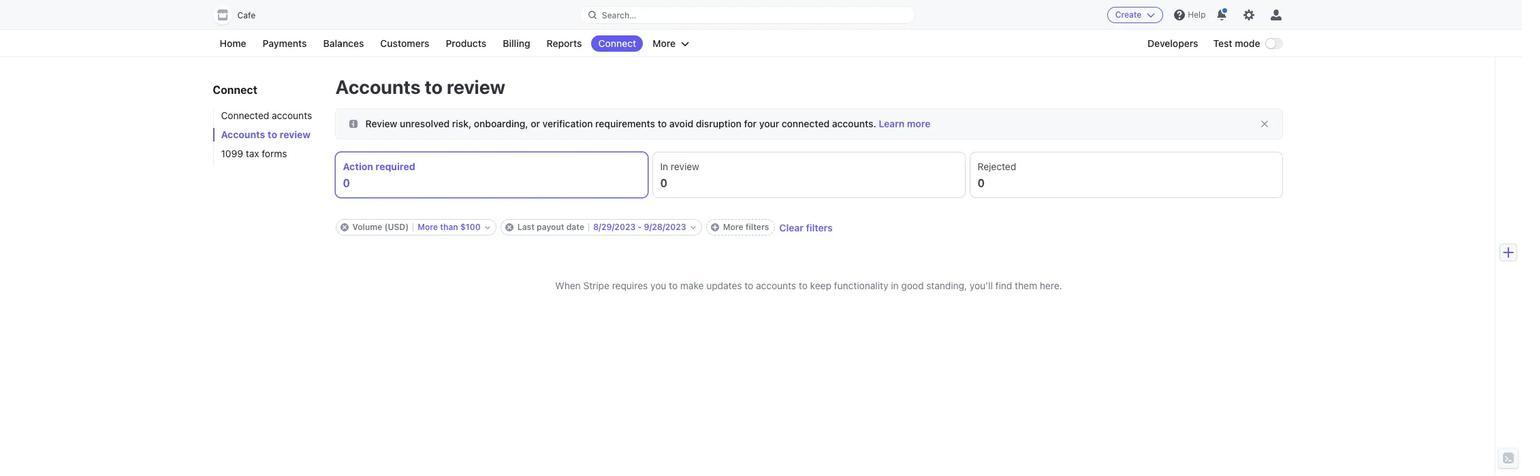 Task type: locate. For each thing, give the bounding box(es) containing it.
more for more
[[653, 37, 676, 49]]

1 horizontal spatial accounts
[[336, 76, 421, 98]]

tab list
[[336, 153, 1283, 198]]

more inside button
[[653, 37, 676, 49]]

0 down action
[[343, 177, 350, 189]]

in
[[661, 161, 668, 172]]

accounts
[[336, 76, 421, 98], [221, 129, 265, 140]]

filters right clear
[[806, 222, 833, 233]]

0 vertical spatial accounts
[[272, 110, 312, 121]]

help
[[1188, 10, 1206, 20]]

accounts inside "accounts to review" link
[[221, 129, 265, 140]]

review unresolved risk, onboarding, or verification requirements to avoid disruption for your connected accounts. learn more
[[366, 118, 931, 129]]

1 horizontal spatial 0
[[661, 177, 668, 189]]

connect up connected
[[213, 84, 257, 96]]

1 horizontal spatial review
[[447, 76, 506, 98]]

review right in
[[671, 161, 700, 172]]

9/28/2023
[[644, 222, 687, 232]]

1 vertical spatial accounts
[[221, 129, 265, 140]]

2 0 from the left
[[661, 177, 668, 189]]

2 vertical spatial review
[[671, 161, 700, 172]]

accounts to review down "connected accounts" link
[[221, 129, 311, 140]]

in review 0
[[661, 161, 700, 189]]

1 vertical spatial accounts to review
[[221, 129, 311, 140]]

rejected
[[978, 161, 1017, 172]]

1 vertical spatial connect
[[213, 84, 257, 96]]

products link
[[439, 35, 493, 52]]

required
[[376, 161, 416, 172]]

2 horizontal spatial more
[[723, 222, 744, 232]]

standing,
[[927, 280, 967, 292]]

more left than
[[418, 222, 438, 232]]

1 vertical spatial review
[[280, 129, 311, 140]]

review
[[447, 76, 506, 98], [280, 129, 311, 140], [671, 161, 700, 172]]

products
[[446, 37, 487, 49]]

0 inside 'action required 0'
[[343, 177, 350, 189]]

help button
[[1169, 4, 1212, 26]]

requires
[[612, 280, 648, 292]]

customers link
[[374, 35, 436, 52]]

review up forms
[[280, 129, 311, 140]]

to right updates
[[745, 280, 754, 292]]

Search… search field
[[580, 6, 915, 24]]

payments link
[[256, 35, 314, 52]]

verification
[[543, 118, 593, 129]]

0 vertical spatial connect
[[598, 37, 637, 49]]

0 horizontal spatial more
[[418, 222, 438, 232]]

review
[[366, 118, 398, 129]]

0 vertical spatial accounts
[[336, 76, 421, 98]]

accounts up review
[[336, 76, 421, 98]]

filters left clear
[[746, 222, 769, 232]]

accounts.
[[832, 118, 877, 129]]

review inside "in review 0"
[[671, 161, 700, 172]]

1 vertical spatial accounts
[[756, 280, 797, 292]]

accounts to review up the unresolved
[[336, 76, 506, 98]]

0 horizontal spatial accounts
[[272, 110, 312, 121]]

search…
[[602, 10, 637, 20]]

them
[[1015, 280, 1038, 292]]

3 0 from the left
[[978, 177, 985, 189]]

connect down search…
[[598, 37, 637, 49]]

0 horizontal spatial accounts
[[221, 129, 265, 140]]

remove volume (usd) image
[[340, 223, 348, 232]]

2 horizontal spatial review
[[671, 161, 700, 172]]

0 inside "in review 0"
[[661, 177, 668, 189]]

1 horizontal spatial connect
[[598, 37, 637, 49]]

0
[[343, 177, 350, 189], [661, 177, 668, 189], [978, 177, 985, 189]]

connected
[[221, 110, 269, 121]]

filters for clear filters
[[806, 222, 833, 233]]

0 down 'rejected'
[[978, 177, 985, 189]]

last payout date
[[518, 222, 585, 232]]

connect
[[598, 37, 637, 49], [213, 84, 257, 96]]

action
[[343, 161, 373, 172]]

0 horizontal spatial 0
[[343, 177, 350, 189]]

test
[[1214, 37, 1233, 49]]

0 horizontal spatial connect
[[213, 84, 257, 96]]

accounts left keep
[[756, 280, 797, 292]]

$100
[[460, 222, 481, 232]]

forms
[[262, 148, 287, 159]]

0 horizontal spatial accounts to review
[[221, 129, 311, 140]]

more button
[[646, 35, 696, 52]]

filters
[[806, 222, 833, 233], [746, 222, 769, 232]]

more right add more filters image
[[723, 222, 744, 232]]

cafe button
[[213, 5, 269, 25]]

billing
[[503, 37, 530, 49]]

home
[[220, 37, 246, 49]]

accounts
[[272, 110, 312, 121], [756, 280, 797, 292]]

payout
[[537, 222, 564, 232]]

1 0 from the left
[[343, 177, 350, 189]]

0 vertical spatial accounts to review
[[336, 76, 506, 98]]

1 horizontal spatial more
[[653, 37, 676, 49]]

cafe
[[237, 10, 256, 20]]

accounts up "accounts to review" link at the top left of the page
[[272, 110, 312, 121]]

Search… text field
[[580, 6, 915, 24]]

volume
[[353, 222, 382, 232]]

rejected 0
[[978, 161, 1017, 189]]

1 horizontal spatial accounts
[[756, 280, 797, 292]]

risk,
[[452, 118, 472, 129]]

test mode
[[1214, 37, 1261, 49]]

last
[[518, 222, 535, 232]]

clear filters toolbar
[[336, 219, 1283, 236]]

to
[[425, 76, 443, 98], [658, 118, 667, 129], [268, 129, 277, 140], [669, 280, 678, 292], [745, 280, 754, 292], [799, 280, 808, 292]]

accounts to review
[[336, 76, 506, 98], [221, 129, 311, 140]]

2 horizontal spatial 0
[[978, 177, 985, 189]]

accounts to review link
[[213, 128, 322, 142]]

accounts to review inside "accounts to review" link
[[221, 129, 311, 140]]

1 horizontal spatial filters
[[806, 222, 833, 233]]

more for more than $100
[[418, 222, 438, 232]]

review up risk,
[[447, 76, 506, 98]]

than
[[440, 222, 458, 232]]

home link
[[213, 35, 253, 52]]

find
[[996, 280, 1013, 292]]

more
[[653, 37, 676, 49], [418, 222, 438, 232], [723, 222, 744, 232]]

to left avoid
[[658, 118, 667, 129]]

more right connect link
[[653, 37, 676, 49]]

accounts down connected
[[221, 129, 265, 140]]

0 down in
[[661, 177, 668, 189]]

reports
[[547, 37, 582, 49]]

developers
[[1148, 37, 1199, 49]]

0 horizontal spatial filters
[[746, 222, 769, 232]]



Task type: describe. For each thing, give the bounding box(es) containing it.
1099 tax forms
[[221, 148, 287, 159]]

stripe
[[584, 280, 610, 292]]

to up the unresolved
[[425, 76, 443, 98]]

0 for in review 0
[[661, 177, 668, 189]]

0 for action required 0
[[343, 177, 350, 189]]

connected accounts
[[221, 110, 312, 121]]

in
[[891, 280, 899, 292]]

1 horizontal spatial accounts to review
[[336, 76, 506, 98]]

you
[[651, 280, 667, 292]]

to left keep
[[799, 280, 808, 292]]

to right you
[[669, 280, 678, 292]]

learn
[[879, 118, 905, 129]]

disruption
[[696, 118, 742, 129]]

create
[[1116, 10, 1142, 20]]

when stripe requires you to make updates to accounts to keep functionality in good standing, you'll find them here.
[[555, 280, 1063, 292]]

your
[[759, 118, 780, 129]]

customers
[[380, 37, 430, 49]]

here.
[[1040, 280, 1063, 292]]

action required 0
[[343, 161, 416, 189]]

0 vertical spatial review
[[447, 76, 506, 98]]

edit volume (usd) image
[[485, 225, 490, 230]]

tax
[[246, 148, 259, 159]]

billing link
[[496, 35, 537, 52]]

remove last payout date image
[[505, 223, 513, 232]]

balances link
[[317, 35, 371, 52]]

8/29/2023
[[593, 222, 636, 232]]

date
[[567, 222, 585, 232]]

mode
[[1235, 37, 1261, 49]]

to up forms
[[268, 129, 277, 140]]

you'll
[[970, 280, 993, 292]]

tab list containing 0
[[336, 153, 1283, 198]]

svg image
[[349, 120, 357, 128]]

make
[[681, 280, 704, 292]]

balances
[[323, 37, 364, 49]]

payments
[[263, 37, 307, 49]]

keep
[[810, 280, 832, 292]]

functionality
[[834, 280, 889, 292]]

more for more filters
[[723, 222, 744, 232]]

add more filters image
[[711, 223, 719, 232]]

updates
[[707, 280, 742, 292]]

onboarding,
[[474, 118, 528, 129]]

create button
[[1108, 7, 1164, 23]]

clear
[[780, 222, 804, 233]]

when
[[555, 280, 581, 292]]

learn more link
[[879, 118, 931, 129]]

-
[[638, 222, 642, 232]]

connected accounts link
[[213, 109, 322, 123]]

connect link
[[592, 35, 643, 52]]

0 inside 'rejected 0'
[[978, 177, 985, 189]]

clear filters button
[[780, 222, 833, 233]]

clear filters
[[780, 222, 833, 233]]

more than $100
[[418, 222, 481, 232]]

more filters
[[723, 222, 769, 232]]

filters for more filters
[[746, 222, 769, 232]]

requirements
[[596, 118, 655, 129]]

edit last payout date image
[[691, 225, 696, 230]]

more
[[907, 118, 931, 129]]

volume (usd)
[[353, 222, 409, 232]]

0 horizontal spatial review
[[280, 129, 311, 140]]

connected
[[782, 118, 830, 129]]

8/29/2023 - 9/28/2023
[[593, 222, 687, 232]]

unresolved
[[400, 118, 450, 129]]

good
[[902, 280, 924, 292]]

developers link
[[1141, 35, 1206, 52]]

for
[[744, 118, 757, 129]]

avoid
[[670, 118, 694, 129]]

1099 tax forms link
[[213, 147, 322, 161]]

or
[[531, 118, 540, 129]]

reports link
[[540, 35, 589, 52]]

1099
[[221, 148, 243, 159]]

(usd)
[[385, 222, 409, 232]]



Task type: vqa. For each thing, say whether or not it's contained in the screenshot.
clocks inside tab list
no



